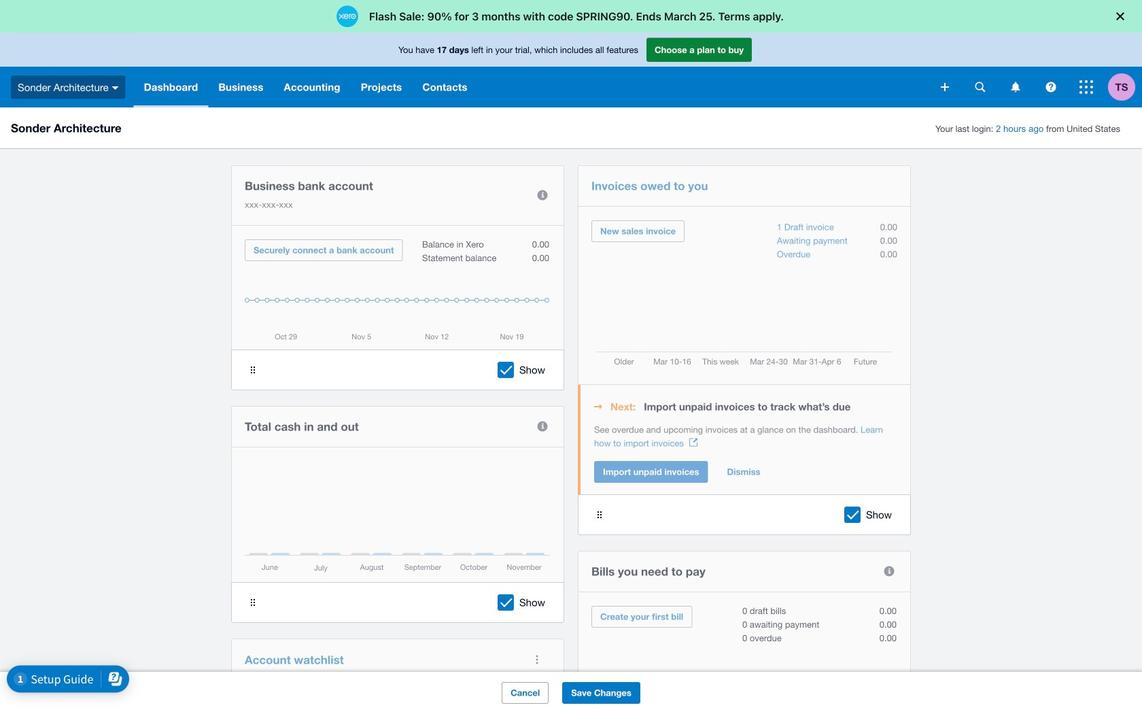Task type: locate. For each thing, give the bounding box(es) containing it.
svg image
[[1080, 80, 1094, 94], [976, 82, 986, 92], [1012, 82, 1021, 92], [1047, 82, 1057, 92], [942, 83, 950, 91]]

dialog
[[0, 0, 1143, 33]]

banner
[[0, 33, 1143, 107]]

svg image
[[112, 86, 119, 90]]



Task type: vqa. For each thing, say whether or not it's contained in the screenshot.
opens in a new tab image
yes



Task type: describe. For each thing, give the bounding box(es) containing it.
panel body document
[[595, 423, 898, 450]]

opens in a new tab image
[[690, 438, 698, 447]]



